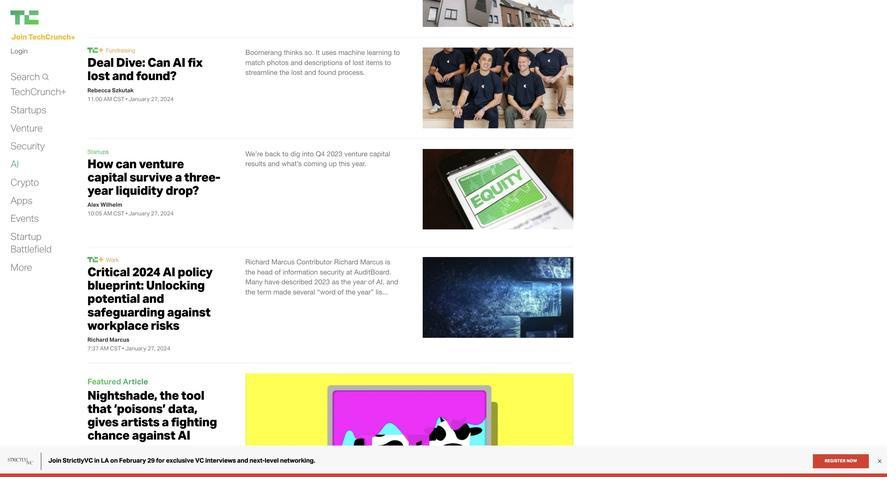 Task type: describe. For each thing, give the bounding box(es) containing it.
crypto link
[[10, 176, 39, 189]]

right.
[[131, 458, 147, 466]]

the inside boomerang thinks so. it uses machine learning to match photos and descriptions of lost items to streamline the lost and found process.
[[280, 68, 290, 76]]

1 horizontal spatial lost
[[292, 68, 303, 76]]

is inside intentionally poisoning someone else is never morally right. but if someone in the office keeps s...
[[205, 448, 210, 456]]

the up the many
[[246, 268, 255, 276]]

ai inside the featured article nightshade, the tool that 'poisons' data, gives artists a fighting chance against ai
[[178, 428, 190, 443]]

techcrunch image
[[87, 257, 98, 263]]

futuristic display forming by a glowing particle on black background. image
[[423, 257, 574, 338]]

several
[[293, 288, 315, 296]]

richard marcus link
[[87, 336, 130, 343]]

security
[[10, 140, 45, 152]]

ugly belgian houses image
[[423, 0, 574, 27]]

login
[[10, 47, 28, 55]]

am inside deal dive: can ai fix lost and found? rebecca szkutak 11:00 am cst • january 27, 2024
[[104, 95, 112, 102]]

ai link
[[10, 158, 19, 170]]

and down descriptions
[[305, 68, 317, 76]]

learning
[[367, 48, 392, 56]]

it
[[316, 48, 320, 56]]

up
[[329, 160, 337, 168]]

techcrunch+
[[10, 85, 66, 98]]

szkutak
[[112, 87, 134, 94]]

to inside we're back to dig into q4 2023 venture capital results and what's coming up this year.
[[283, 150, 289, 158]]

the inside the featured article nightshade, the tool that 'poisons' data, gives artists a fighting chance against ai
[[160, 388, 179, 403]]

workplace
[[87, 318, 149, 333]]

richard inside critical 2024 ai policy blueprint: unlocking potential and safeguarding against workplace risks richard marcus 7:37 am cst • january 27, 2024
[[87, 336, 108, 343]]

in
[[198, 458, 204, 466]]

else
[[190, 448, 203, 456]]

how can venture capital survive a three- year liquidity drop? link
[[87, 156, 220, 198]]

of inside boomerang thinks so. it uses machine learning to match photos and descriptions of lost items to streamline the lost and found process.
[[345, 58, 351, 66]]

results
[[246, 160, 266, 168]]

capital inside startups how can venture capital survive a three- year liquidity drop? alex wilhelm 10:05 am cst • january 27, 2024
[[87, 169, 127, 185]]

"word
[[317, 288, 336, 296]]

cst inside critical 2024 ai policy blueprint: unlocking potential and safeguarding against workplace risks richard marcus 7:37 am cst • january 27, 2024
[[110, 345, 121, 352]]

cst inside startups how can venture capital survive a three- year liquidity drop? alex wilhelm 10:05 am cst • january 27, 2024
[[113, 210, 125, 217]]

alex wilhelm link
[[87, 201, 122, 208]]

techcrunch+ link
[[10, 85, 66, 98]]

morally
[[107, 458, 129, 466]]

dive:
[[116, 55, 145, 70]]

work link
[[106, 257, 119, 263]]

crypto
[[10, 176, 39, 188]]

dig
[[291, 150, 300, 158]]

security
[[320, 268, 345, 276]]

blueprint:
[[87, 278, 144, 293]]

match
[[246, 58, 265, 66]]

we're
[[246, 150, 263, 158]]

2 horizontal spatial marcus
[[360, 258, 384, 266]]

tool
[[181, 388, 204, 403]]

2023 inside richard marcus contributor richard marcus is the head of information security at auditboard. many have described 2023 as the year of ai, and the term made several "word of the year" lis...
[[315, 278, 330, 286]]

27, inside startups how can venture capital survive a three- year liquidity drop? alex wilhelm 10:05 am cst • january 27, 2024
[[151, 210, 159, 217]]

have
[[265, 278, 280, 286]]

2024 inside deal dive: can ai fix lost and found? rebecca szkutak 11:00 am cst • january 27, 2024
[[160, 95, 174, 102]]

can
[[116, 156, 137, 171]]

deal dive: can ai fix lost and found? link
[[87, 55, 203, 83]]

never
[[87, 458, 105, 466]]

found?
[[136, 68, 177, 83]]

27, inside deal dive: can ai fix lost and found? rebecca szkutak 11:00 am cst • january 27, 2024
[[151, 95, 159, 102]]

the down the many
[[246, 288, 255, 296]]

and inside deal dive: can ai fix lost and found? rebecca szkutak 11:00 am cst • january 27, 2024
[[112, 68, 134, 83]]

2 horizontal spatial lost
[[353, 58, 364, 66]]

so.
[[305, 48, 314, 56]]

7:37
[[87, 345, 99, 352]]

11:00
[[87, 95, 102, 102]]

january inside critical 2024 ai policy blueprint: unlocking potential and safeguarding against workplace risks richard marcus 7:37 am cst • january 27, 2024
[[125, 345, 146, 352]]

items
[[366, 58, 383, 66]]

1 horizontal spatial richard
[[246, 258, 270, 266]]

the inside intentionally poisoning someone else is never morally right. but if someone in the office keeps s...
[[206, 458, 216, 466]]

2024 inside startups how can venture capital survive a three- year liquidity drop? alex wilhelm 10:05 am cst • january 27, 2024
[[160, 210, 174, 217]]

intentionally
[[87, 448, 125, 456]]

startup
[[10, 230, 42, 243]]

is inside richard marcus contributor richard marcus is the head of information security at auditboard. many have described 2023 as the year of ai, and the term made several "word of the year" lis...
[[386, 258, 391, 266]]

marcus inside critical 2024 ai policy blueprint: unlocking potential and safeguarding against workplace risks richard marcus 7:37 am cst • january 27, 2024
[[110, 336, 130, 343]]

featured
[[87, 377, 121, 386]]

search
[[10, 70, 40, 82]]

data,
[[168, 401, 197, 416]]

auditboard.
[[355, 268, 392, 276]]

• inside deal dive: can ai fix lost and found? rebecca szkutak 11:00 am cst • january 27, 2024
[[126, 95, 128, 102]]

1 vertical spatial someone
[[168, 458, 197, 466]]

critical 2024 ai policy blueprint: unlocking potential and safeguarding against workplace risks richard marcus 7:37 am cst • january 27, 2024
[[87, 264, 213, 352]]

information
[[283, 268, 318, 276]]

techcrunch image for deal's 'techcrunch' link
[[87, 48, 98, 53]]

s...
[[127, 468, 137, 476]]

techcrunch link for critical
[[87, 257, 98, 263]]

a "poisoned" image of a cow with wheels instead of legs. image
[[246, 374, 574, 477]]

article
[[123, 377, 148, 386]]

of down as
[[338, 288, 344, 296]]

risks
[[151, 318, 180, 333]]

boomerang, startups, ai image
[[423, 48, 574, 128]]

2 horizontal spatial to
[[394, 48, 400, 56]]

year inside startups how can venture capital survive a three- year liquidity drop? alex wilhelm 10:05 am cst • january 27, 2024
[[87, 183, 113, 198]]

rebecca szkutak link
[[87, 87, 134, 94]]

policy
[[178, 264, 213, 280]]

venture
[[10, 122, 43, 134]]

fighting
[[171, 414, 217, 430]]

1 horizontal spatial marcus
[[272, 258, 295, 266]]

more
[[10, 261, 32, 273]]

techcrunch link for deal
[[87, 48, 98, 53]]

potential
[[87, 291, 140, 306]]

• inside startups how can venture capital survive a three- year liquidity drop? alex wilhelm 10:05 am cst • january 27, 2024
[[126, 210, 128, 217]]

alex
[[87, 201, 99, 208]]

nightshade, the tool that 'poisons' data, gives artists a fighting chance against ai link
[[87, 388, 217, 443]]

and inside we're back to dig into q4 2023 venture capital results and what's coming up this year.
[[268, 160, 280, 168]]

capital inside we're back to dig into q4 2023 venture capital results and what's coming up this year.
[[370, 150, 391, 158]]

wilhelm
[[101, 201, 122, 208]]

contributor
[[297, 258, 332, 266]]

january inside deal dive: can ai fix lost and found? rebecca szkutak 11:00 am cst • january 27, 2024
[[129, 95, 150, 102]]

join
[[11, 32, 27, 41]]

battlefield
[[10, 243, 52, 255]]

q4
[[316, 150, 325, 158]]

ai inside deal dive: can ai fix lost and found? rebecca szkutak 11:00 am cst • january 27, 2024
[[173, 55, 185, 70]]

the left year"
[[346, 288, 356, 296]]

cst inside deal dive: can ai fix lost and found? rebecca szkutak 11:00 am cst • january 27, 2024
[[113, 95, 125, 102]]

login link
[[10, 45, 28, 57]]

lost inside deal dive: can ai fix lost and found? rebecca szkutak 11:00 am cst • january 27, 2024
[[87, 68, 110, 83]]

a inside the featured article nightshade, the tool that 'poisons' data, gives artists a fighting chance against ai
[[162, 414, 169, 430]]

am inside critical 2024 ai policy blueprint: unlocking potential and safeguarding against workplace risks richard marcus 7:37 am cst • january 27, 2024
[[100, 345, 109, 352]]

techcrunch image for top 'techcrunch' link
[[10, 10, 38, 24]]

more link
[[10, 261, 32, 274]]

2 horizontal spatial richard
[[334, 258, 359, 266]]

term
[[257, 288, 272, 296]]

plus bold image
[[99, 258, 103, 262]]

against inside the featured article nightshade, the tool that 'poisons' data, gives artists a fighting chance against ai
[[132, 428, 175, 443]]

'poisons'
[[114, 401, 166, 416]]

venture link
[[10, 122, 43, 134]]

what's
[[282, 160, 302, 168]]

head
[[257, 268, 273, 276]]

boomerang
[[246, 48, 282, 56]]

events link
[[10, 212, 39, 225]]

how
[[87, 156, 113, 171]]

lis...
[[376, 288, 388, 296]]



Task type: vqa. For each thing, say whether or not it's contained in the screenshot.
morally
yes



Task type: locate. For each thing, give the bounding box(es) containing it.
2 vertical spatial to
[[283, 150, 289, 158]]

0 horizontal spatial venture
[[139, 156, 184, 171]]

plus bold image
[[99, 48, 103, 52]]

if
[[162, 458, 166, 466]]

0 vertical spatial cst
[[113, 95, 125, 102]]

venture up year.
[[345, 150, 368, 158]]

survive
[[130, 169, 173, 185]]

1 horizontal spatial startups
[[87, 149, 109, 155]]

richard up the at
[[334, 258, 359, 266]]

techcrunch
[[28, 32, 71, 41]]

photos
[[267, 58, 289, 66]]

year.
[[352, 160, 367, 168]]

1 vertical spatial capital
[[87, 169, 127, 185]]

can
[[148, 55, 170, 70]]

ai left fix
[[173, 55, 185, 70]]

0 horizontal spatial to
[[283, 150, 289, 158]]

techcrunch image
[[10, 10, 38, 24], [87, 48, 98, 53]]

marcus
[[272, 258, 295, 266], [360, 258, 384, 266], [110, 336, 130, 343]]

capital
[[370, 150, 391, 158], [87, 169, 127, 185]]

0 vertical spatial capital
[[370, 150, 391, 158]]

0 vertical spatial is
[[386, 258, 391, 266]]

2 vertical spatial 27,
[[148, 345, 156, 352]]

drop?
[[166, 183, 199, 198]]

2 vertical spatial techcrunch link
[[87, 257, 98, 263]]

0 vertical spatial january
[[129, 95, 150, 102]]

27, inside critical 2024 ai policy blueprint: unlocking potential and safeguarding against workplace risks richard marcus 7:37 am cst • january 27, 2024
[[148, 345, 156, 352]]

process.
[[338, 68, 365, 76]]

and down the back on the top of the page
[[268, 160, 280, 168]]

1 horizontal spatial to
[[385, 58, 391, 66]]

apps
[[10, 194, 32, 206]]

january down the liquidity
[[129, 210, 150, 217]]

startup battlefield
[[10, 230, 52, 255]]

richard up the 7:37 at the left bottom
[[87, 336, 108, 343]]

marcus up auditboard.
[[360, 258, 384, 266]]

many
[[246, 278, 263, 286]]

0 vertical spatial techcrunch link
[[10, 10, 80, 24]]

apps link
[[10, 194, 32, 207]]

critical 2024 ai policy blueprint: unlocking potential and safeguarding against workplace risks link
[[87, 264, 213, 333]]

and
[[291, 58, 303, 66], [112, 68, 134, 83], [305, 68, 317, 76], [268, 160, 280, 168], [387, 278, 399, 286], [142, 291, 164, 306]]

cst down szkutak
[[113, 95, 125, 102]]

1 vertical spatial a
[[162, 414, 169, 430]]

2023 up up
[[327, 150, 343, 158]]

techcrunch link up join techcrunch +
[[10, 10, 80, 24]]

lost up rebecca
[[87, 68, 110, 83]]

of
[[345, 58, 351, 66], [275, 268, 281, 276], [369, 278, 375, 286], [338, 288, 344, 296]]

cst
[[113, 95, 125, 102], [113, 210, 125, 217], [110, 345, 121, 352]]

1 vertical spatial techcrunch link
[[87, 48, 98, 53]]

techcrunch link left plus bold icon
[[87, 48, 98, 53]]

back
[[265, 150, 281, 158]]

security link
[[10, 140, 45, 152]]

1 horizontal spatial year
[[353, 278, 367, 286]]

0 horizontal spatial startups link
[[10, 104, 46, 116]]

ai up else
[[178, 428, 190, 443]]

january inside startups how can venture capital survive a three- year liquidity drop? alex wilhelm 10:05 am cst • january 27, 2024
[[129, 210, 150, 217]]

against down unlocking
[[167, 304, 211, 320]]

marcus up information
[[272, 258, 295, 266]]

0 horizontal spatial year
[[87, 183, 113, 198]]

january down richard marcus link
[[125, 345, 146, 352]]

a left three-
[[175, 169, 182, 185]]

is right else
[[205, 448, 210, 456]]

of up process.
[[345, 58, 351, 66]]

1 horizontal spatial startups link
[[87, 149, 109, 155]]

year
[[87, 183, 113, 198], [353, 278, 367, 286]]

startups up how at left top
[[87, 149, 109, 155]]

fix
[[188, 55, 203, 70]]

venture up drop?
[[139, 156, 184, 171]]

at
[[347, 268, 353, 276]]

join techcrunch +
[[11, 32, 75, 42]]

1 vertical spatial to
[[385, 58, 391, 66]]

techcrunch image up join
[[10, 10, 38, 24]]

0 horizontal spatial lost
[[87, 68, 110, 83]]

1 horizontal spatial is
[[386, 258, 391, 266]]

0 vertical spatial to
[[394, 48, 400, 56]]

0 vertical spatial year
[[87, 183, 113, 198]]

and right ai,
[[387, 278, 399, 286]]

0 vertical spatial someone
[[160, 448, 188, 456]]

1 vertical spatial cst
[[113, 210, 125, 217]]

• down szkutak
[[126, 95, 128, 102]]

startup battlefield link
[[10, 230, 52, 255]]

cst down richard marcus link
[[110, 345, 121, 352]]

1 vertical spatial 2023
[[315, 278, 330, 286]]

1 vertical spatial startups
[[87, 149, 109, 155]]

1 vertical spatial january
[[129, 210, 150, 217]]

described
[[282, 278, 313, 286]]

0 vertical spatial am
[[104, 95, 112, 102]]

the right in
[[206, 458, 216, 466]]

startups link up venture
[[10, 104, 46, 116]]

the left tool
[[160, 388, 179, 403]]

ai up crypto
[[10, 158, 19, 170]]

1 horizontal spatial techcrunch image
[[87, 48, 98, 53]]

richard
[[246, 258, 270, 266], [334, 258, 359, 266], [87, 336, 108, 343]]

a
[[175, 169, 182, 185], [162, 414, 169, 430]]

coming
[[304, 160, 327, 168]]

1 vertical spatial 27,
[[151, 210, 159, 217]]

events
[[10, 212, 39, 224]]

0 vertical spatial 2023
[[327, 150, 343, 158]]

to right learning
[[394, 48, 400, 56]]

equity podcast logo image
[[423, 149, 574, 230]]

0 horizontal spatial a
[[162, 414, 169, 430]]

0 vertical spatial 27,
[[151, 95, 159, 102]]

and inside richard marcus contributor richard marcus is the head of information security at auditboard. many have described 2023 as the year of ai, and the term made several "word of the year" lis...
[[387, 278, 399, 286]]

and up risks
[[142, 291, 164, 306]]

2023 inside we're back to dig into q4 2023 venture capital results and what's coming up this year.
[[327, 150, 343, 158]]

2 vertical spatial •
[[122, 345, 124, 352]]

techcrunch link left plus bold image
[[87, 257, 98, 263]]

27, down found?
[[151, 95, 159, 102]]

lost down thinks
[[292, 68, 303, 76]]

marcus down workplace
[[110, 336, 130, 343]]

am down "rebecca szkutak" link
[[104, 95, 112, 102]]

cst down wilhelm
[[113, 210, 125, 217]]

uses
[[322, 48, 337, 56]]

+
[[71, 33, 75, 42]]

fundraising link
[[106, 47, 135, 54]]

of left ai,
[[369, 278, 375, 286]]

startups inside startups how can venture capital survive a three- year liquidity drop? alex wilhelm 10:05 am cst • january 27, 2024
[[87, 149, 109, 155]]

ai inside critical 2024 ai policy blueprint: unlocking potential and safeguarding against workplace risks richard marcus 7:37 am cst • january 27, 2024
[[163, 264, 175, 280]]

startups link up how at left top
[[87, 149, 109, 155]]

• down the liquidity
[[126, 210, 128, 217]]

0 vertical spatial against
[[167, 304, 211, 320]]

2 vertical spatial am
[[100, 345, 109, 352]]

1 vertical spatial against
[[132, 428, 175, 443]]

0 vertical spatial •
[[126, 95, 128, 102]]

lost
[[353, 58, 364, 66], [87, 68, 110, 83], [292, 68, 303, 76]]

january
[[129, 95, 150, 102], [129, 210, 150, 217], [125, 345, 146, 352]]

am inside startups how can venture capital survive a three- year liquidity drop? alex wilhelm 10:05 am cst • january 27, 2024
[[104, 210, 112, 217]]

someone
[[160, 448, 188, 456], [168, 458, 197, 466]]

intentionally poisoning someone else is never morally right. but if someone in the office keeps s...
[[87, 448, 216, 476]]

year up alex wilhelm link
[[87, 183, 113, 198]]

and up szkutak
[[112, 68, 134, 83]]

the down photos on the top left
[[280, 68, 290, 76]]

year up year"
[[353, 278, 367, 286]]

this
[[339, 160, 350, 168]]

that
[[87, 401, 112, 416]]

machine
[[339, 48, 365, 56]]

is up auditboard.
[[386, 258, 391, 266]]

but
[[149, 458, 160, 466]]

1 vertical spatial •
[[126, 210, 128, 217]]

techcrunch image left plus bold icon
[[87, 48, 98, 53]]

boomerang thinks so. it uses machine learning to match photos and descriptions of lost items to streamline the lost and found process.
[[246, 48, 400, 76]]

against inside critical 2024 ai policy blueprint: unlocking potential and safeguarding against workplace risks richard marcus 7:37 am cst • january 27, 2024
[[167, 304, 211, 320]]

a inside startups how can venture capital survive a three- year liquidity drop? alex wilhelm 10:05 am cst • january 27, 2024
[[175, 169, 182, 185]]

• inside critical 2024 ai policy blueprint: unlocking potential and safeguarding against workplace risks richard marcus 7:37 am cst • january 27, 2024
[[122, 345, 124, 352]]

fundraising
[[106, 47, 135, 54]]

and down thinks
[[291, 58, 303, 66]]

ai,
[[377, 278, 385, 286]]

startups up venture
[[10, 104, 46, 116]]

descriptions
[[305, 58, 343, 66]]

to down learning
[[385, 58, 391, 66]]

unlocking
[[146, 278, 205, 293]]

gives
[[87, 414, 119, 430]]

richard up head
[[246, 258, 270, 266]]

to
[[394, 48, 400, 56], [385, 58, 391, 66], [283, 150, 289, 158]]

deal
[[87, 55, 114, 70]]

2 vertical spatial january
[[125, 345, 146, 352]]

ai left policy
[[163, 264, 175, 280]]

0 horizontal spatial startups
[[10, 104, 46, 116]]

1 vertical spatial techcrunch image
[[87, 48, 98, 53]]

deal dive: can ai fix lost and found? rebecca szkutak 11:00 am cst • january 27, 2024
[[87, 55, 203, 102]]

january down szkutak
[[129, 95, 150, 102]]

startups for startups
[[10, 104, 46, 116]]

the right as
[[341, 278, 351, 286]]

thinks
[[284, 48, 303, 56]]

0 horizontal spatial capital
[[87, 169, 127, 185]]

startups
[[10, 104, 46, 116], [87, 149, 109, 155]]

startups for startups how can venture capital survive a three- year liquidity drop? alex wilhelm 10:05 am cst • january 27, 2024
[[87, 149, 109, 155]]

0 horizontal spatial techcrunch image
[[10, 10, 38, 24]]

0 horizontal spatial is
[[205, 448, 210, 456]]

27, down risks
[[148, 345, 156, 352]]

2023
[[327, 150, 343, 158], [315, 278, 330, 286]]

against up the poisoning
[[132, 428, 175, 443]]

1 vertical spatial am
[[104, 210, 112, 217]]

am down alex wilhelm link
[[104, 210, 112, 217]]

1 horizontal spatial a
[[175, 169, 182, 185]]

year"
[[358, 288, 374, 296]]

chance
[[87, 428, 130, 443]]

27,
[[151, 95, 159, 102], [151, 210, 159, 217], [148, 345, 156, 352]]

1 horizontal spatial venture
[[345, 150, 368, 158]]

startups link
[[10, 104, 46, 116], [87, 149, 109, 155]]

venture inside startups how can venture capital survive a three- year liquidity drop? alex wilhelm 10:05 am cst • january 27, 2024
[[139, 156, 184, 171]]

someone up if
[[160, 448, 188, 456]]

search image
[[42, 73, 49, 80]]

0 vertical spatial a
[[175, 169, 182, 185]]

•
[[126, 95, 128, 102], [126, 210, 128, 217], [122, 345, 124, 352]]

0 horizontal spatial richard
[[87, 336, 108, 343]]

2 vertical spatial cst
[[110, 345, 121, 352]]

someone down else
[[168, 458, 197, 466]]

1 vertical spatial is
[[205, 448, 210, 456]]

techcrunch link
[[10, 10, 80, 24], [87, 48, 98, 53], [87, 257, 98, 263]]

to left 'dig'
[[283, 150, 289, 158]]

rebecca
[[87, 87, 111, 94]]

artists
[[121, 414, 160, 430]]

startups how can venture capital survive a three- year liquidity drop? alex wilhelm 10:05 am cst • january 27, 2024
[[87, 149, 220, 217]]

• down richard marcus link
[[122, 345, 124, 352]]

0 vertical spatial techcrunch image
[[10, 10, 38, 24]]

is
[[386, 258, 391, 266], [205, 448, 210, 456]]

a right artists
[[162, 414, 169, 430]]

three-
[[184, 169, 220, 185]]

am down richard marcus link
[[100, 345, 109, 352]]

0 horizontal spatial marcus
[[110, 336, 130, 343]]

0 vertical spatial startups link
[[10, 104, 46, 116]]

of up "have"
[[275, 268, 281, 276]]

1 vertical spatial startups link
[[87, 149, 109, 155]]

1 horizontal spatial capital
[[370, 150, 391, 158]]

27, down the liquidity
[[151, 210, 159, 217]]

the
[[280, 68, 290, 76], [246, 268, 255, 276], [341, 278, 351, 286], [246, 288, 255, 296], [346, 288, 356, 296], [160, 388, 179, 403], [206, 458, 216, 466]]

featured article nightshade, the tool that 'poisons' data, gives artists a fighting chance against ai
[[87, 377, 217, 443]]

2023 up "word
[[315, 278, 330, 286]]

and inside critical 2024 ai policy blueprint: unlocking potential and safeguarding against workplace risks richard marcus 7:37 am cst • january 27, 2024
[[142, 291, 164, 306]]

0 vertical spatial startups
[[10, 104, 46, 116]]

lost down machine
[[353, 58, 364, 66]]

venture
[[345, 150, 368, 158], [139, 156, 184, 171]]

against
[[167, 304, 211, 320], [132, 428, 175, 443]]

1 vertical spatial year
[[353, 278, 367, 286]]

venture inside we're back to dig into q4 2023 venture capital results and what's coming up this year.
[[345, 150, 368, 158]]

year inside richard marcus contributor richard marcus is the head of information security at auditboard. many have described 2023 as the year of ai, and the term made several "word of the year" lis...
[[353, 278, 367, 286]]



